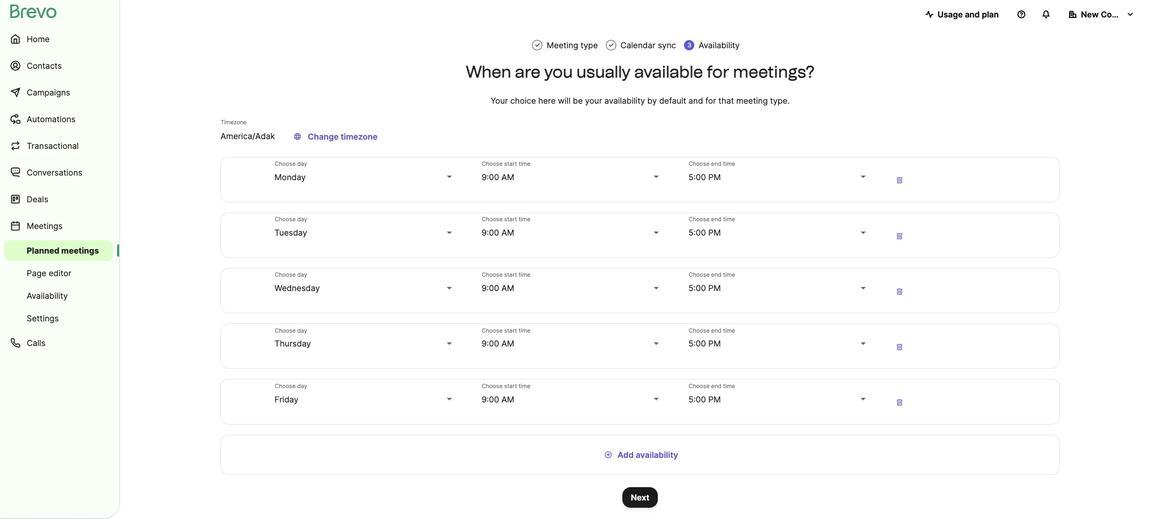 Task type: describe. For each thing, give the bounding box(es) containing it.
9:00 for thursday
[[482, 339, 500, 349]]

available
[[635, 62, 704, 82]]

automations
[[27, 114, 76, 124]]

delete button for tuesday
[[890, 225, 910, 246]]

am for thursday
[[502, 339, 515, 349]]

add
[[618, 450, 634, 460]]

9:00 am for thursday
[[482, 339, 515, 349]]

5:00 for monday
[[689, 172, 706, 182]]

page
[[27, 268, 46, 279]]

pm for wednesday
[[709, 283, 721, 294]]

9:00 for wednesday
[[482, 283, 500, 294]]

0 vertical spatial for
[[707, 62, 730, 82]]

type.
[[771, 96, 790, 106]]

meetings link
[[4, 214, 113, 238]]

when are you usually available for meetings?
[[466, 62, 815, 82]]

pm for thursday
[[709, 339, 721, 349]]

contacts link
[[4, 53, 113, 78]]

automations link
[[4, 107, 113, 132]]

planned
[[27, 246, 59, 256]]

that
[[719, 96, 735, 106]]

9:00 am for tuesday
[[482, 228, 515, 238]]

here
[[539, 96, 556, 106]]

sync
[[658, 40, 677, 50]]

5:00 pm field for tuesday
[[689, 227, 868, 239]]

default
[[660, 96, 687, 106]]

9:00 for tuesday
[[482, 228, 500, 238]]

am for friday
[[502, 394, 515, 405]]

new
[[1082, 9, 1100, 20]]

choice
[[511, 96, 536, 106]]

1 vertical spatial for
[[706, 96, 717, 106]]

am for wednesday
[[502, 283, 515, 294]]

remove range image for thursday
[[894, 341, 906, 354]]

3
[[688, 41, 692, 49]]

pm for tuesday
[[709, 228, 721, 238]]

check for meeting type
[[535, 42, 541, 49]]

home
[[27, 34, 50, 44]]

delete for tuesday
[[896, 231, 904, 241]]

america/adak
[[221, 131, 275, 141]]

are
[[515, 62, 541, 82]]

delete button for monday
[[890, 169, 910, 190]]

no color image for calendar sync
[[609, 42, 615, 49]]

Monday field
[[275, 171, 454, 183]]

9:00 am for monday
[[482, 172, 515, 182]]

delete for thursday
[[896, 342, 904, 352]]

delete for wednesday
[[896, 287, 904, 297]]

Tuesday field
[[275, 227, 454, 239]]

monday
[[275, 172, 306, 182]]

when
[[466, 62, 512, 82]]

9:00 am field for friday
[[482, 393, 661, 406]]

1 vertical spatial availability
[[636, 450, 679, 460]]

next
[[631, 493, 650, 503]]

add_circle_outline add availability
[[605, 450, 679, 460]]

9:00 am field for wednesday
[[482, 282, 661, 295]]

no color image containing add_circle_outline
[[603, 449, 615, 461]]

9:00 for monday
[[482, 172, 500, 182]]

your choice here will be your availability by default and for that meeting type.
[[491, 96, 790, 106]]

5:00 pm field for friday
[[689, 393, 868, 406]]

remove range image for monday
[[894, 174, 906, 187]]

0 vertical spatial availability
[[699, 40, 740, 50]]

am for monday
[[502, 172, 515, 182]]

meetings
[[27, 221, 63, 231]]

page editor
[[27, 268, 71, 279]]

5:00 pm field for thursday
[[689, 338, 868, 350]]

editor
[[49, 268, 71, 279]]

timezone
[[221, 119, 247, 126]]

thursday
[[275, 339, 311, 349]]

Wednesday field
[[275, 282, 454, 295]]

tuesday
[[275, 228, 307, 238]]

settings link
[[4, 308, 113, 329]]

remove range image
[[894, 286, 906, 298]]

page editor link
[[4, 263, 113, 284]]

5:00 pm for monday
[[689, 172, 721, 182]]

9:00 am for friday
[[482, 394, 515, 405]]

plan
[[982, 9, 999, 20]]

type
[[581, 40, 598, 50]]

conversations link
[[4, 160, 113, 185]]

9:00 am for wednesday
[[482, 283, 515, 294]]

availability link
[[4, 286, 113, 306]]



Task type: locate. For each thing, give the bounding box(es) containing it.
delete inside remove range image
[[896, 287, 904, 297]]

calendar
[[621, 40, 656, 50]]

5:00 for tuesday
[[689, 228, 706, 238]]

your
[[491, 96, 508, 106]]

availability right add
[[636, 450, 679, 460]]

Friday field
[[275, 393, 454, 406]]

and left 'plan'
[[966, 9, 980, 20]]

1 remove range image from the top
[[894, 174, 906, 187]]

meeting type
[[547, 40, 598, 50]]

4 9:00 am field from the top
[[482, 338, 661, 350]]

4 5:00 from the top
[[689, 339, 706, 349]]

wednesday
[[275, 283, 320, 294]]

delete button for wednesday
[[890, 281, 910, 301]]

and right the "default"
[[689, 96, 704, 106]]

2 delete from the top
[[896, 231, 904, 241]]

3 delete from the top
[[896, 287, 904, 297]]

no color image left add
[[603, 449, 615, 461]]

delete button for friday
[[890, 392, 910, 412]]

delete
[[896, 175, 904, 186], [896, 231, 904, 241], [896, 287, 904, 297], [896, 342, 904, 352], [896, 398, 904, 408]]

1 5:00 pm field from the top
[[689, 171, 868, 183]]

change timezone
[[308, 131, 378, 142]]

usage and plan button
[[918, 4, 1008, 25]]

pm for monday
[[709, 172, 721, 182]]

4 remove range image from the top
[[894, 397, 906, 409]]

9:00
[[482, 172, 500, 182], [482, 228, 500, 238], [482, 283, 500, 294], [482, 339, 500, 349], [482, 394, 500, 405]]

4 5:00 pm field from the top
[[689, 338, 868, 350]]

meeting
[[737, 96, 768, 106]]

usually
[[577, 62, 631, 82]]

transactional link
[[4, 134, 113, 158]]

1 9:00 am from the top
[[482, 172, 515, 182]]

1 5:00 pm from the top
[[689, 172, 721, 182]]

1 vertical spatial and
[[689, 96, 704, 106]]

9:00 am
[[482, 172, 515, 182], [482, 228, 515, 238], [482, 283, 515, 294], [482, 339, 515, 349], [482, 394, 515, 405]]

5:00 pm for thursday
[[689, 339, 721, 349]]

deals link
[[4, 187, 113, 212]]

1 pm from the top
[[709, 172, 721, 182]]

conversations
[[27, 168, 82, 178]]

meetings?
[[734, 62, 815, 82]]

5:00 pm for friday
[[689, 394, 721, 405]]

add_circle_outline
[[605, 450, 613, 460]]

availability down 'page editor'
[[27, 291, 68, 301]]

delete button for thursday
[[890, 336, 910, 357]]

5 5:00 pm field from the top
[[689, 393, 868, 406]]

9:00 AM field
[[482, 171, 661, 183], [482, 227, 661, 239], [482, 282, 661, 295], [482, 338, 661, 350], [482, 393, 661, 406]]

new company button
[[1061, 4, 1143, 25]]

5 9:00 am from the top
[[482, 394, 515, 405]]

3 remove range image from the top
[[894, 341, 906, 354]]

0 vertical spatial and
[[966, 9, 980, 20]]

settings
[[27, 313, 59, 324]]

2 5:00 from the top
[[689, 228, 706, 238]]

timezone
[[341, 131, 378, 142]]

next button
[[623, 487, 658, 508]]

4 9:00 am from the top
[[482, 339, 515, 349]]

2 am from the top
[[502, 228, 515, 238]]

1 horizontal spatial availability
[[699, 40, 740, 50]]

left image
[[292, 130, 304, 143]]

usage
[[938, 9, 963, 20]]

5 delete button from the top
[[890, 392, 910, 412]]

for left that at the top right of page
[[706, 96, 717, 106]]

0 horizontal spatial availability
[[27, 291, 68, 301]]

campaigns
[[27, 87, 70, 98]]

1 horizontal spatial and
[[966, 9, 980, 20]]

2 5:00 pm from the top
[[689, 228, 721, 238]]

will
[[558, 96, 571, 106]]

calls link
[[4, 331, 113, 356]]

meeting
[[547, 40, 579, 50]]

5:00 pm for tuesday
[[689, 228, 721, 238]]

your
[[585, 96, 603, 106]]

check left meeting
[[535, 42, 541, 49]]

home link
[[4, 27, 113, 51]]

check
[[535, 42, 541, 49], [609, 42, 615, 49]]

3 delete button from the top
[[890, 281, 910, 301]]

4 delete from the top
[[896, 342, 904, 352]]

0 horizontal spatial and
[[689, 96, 704, 106]]

remove range image for tuesday
[[894, 230, 906, 242]]

planned meetings
[[27, 246, 99, 256]]

1 9:00 am field from the top
[[482, 171, 661, 183]]

by
[[648, 96, 657, 106]]

delete for friday
[[896, 398, 904, 408]]

campaigns link
[[4, 80, 113, 105]]

3 9:00 am from the top
[[482, 283, 515, 294]]

1 horizontal spatial check
[[609, 42, 615, 49]]

contacts
[[27, 61, 62, 71]]

5 9:00 am field from the top
[[482, 393, 661, 406]]

3 am from the top
[[502, 283, 515, 294]]

2 9:00 from the top
[[482, 228, 500, 238]]

calendar sync
[[621, 40, 677, 50]]

delete button
[[890, 169, 910, 190], [890, 225, 910, 246], [890, 281, 910, 301], [890, 336, 910, 357], [890, 392, 910, 412]]

2 delete button from the top
[[890, 225, 910, 246]]

for
[[707, 62, 730, 82], [706, 96, 717, 106]]

5:00
[[689, 172, 706, 182], [689, 228, 706, 238], [689, 283, 706, 294], [689, 339, 706, 349], [689, 394, 706, 405]]

2 9:00 am from the top
[[482, 228, 515, 238]]

5:00 pm field for monday
[[689, 171, 868, 183]]

9:00 am field for tuesday
[[482, 227, 661, 239]]

am
[[502, 172, 515, 182], [502, 228, 515, 238], [502, 283, 515, 294], [502, 339, 515, 349], [502, 394, 515, 405]]

5:00 pm field for wednesday
[[689, 282, 868, 295]]

5:00 pm for wednesday
[[689, 283, 721, 294]]

4 9:00 from the top
[[482, 339, 500, 349]]

transactional
[[27, 141, 79, 151]]

5:00 pm
[[689, 172, 721, 182], [689, 228, 721, 238], [689, 283, 721, 294], [689, 339, 721, 349], [689, 394, 721, 405]]

2 remove range image from the top
[[894, 230, 906, 242]]

no color image right type
[[609, 42, 615, 49]]

2 pm from the top
[[709, 228, 721, 238]]

0 vertical spatial availability
[[605, 96, 645, 106]]

9:00 for friday
[[482, 394, 500, 405]]

1 vertical spatial availability
[[27, 291, 68, 301]]

3 5:00 from the top
[[689, 283, 706, 294]]

remove range image
[[894, 174, 906, 187], [894, 230, 906, 242], [894, 341, 906, 354], [894, 397, 906, 409]]

be
[[573, 96, 583, 106]]

check right type
[[609, 42, 615, 49]]

5:00 for thursday
[[689, 339, 706, 349]]

meetings
[[61, 246, 99, 256]]

delete for monday
[[896, 175, 904, 186]]

am for tuesday
[[502, 228, 515, 238]]

1 delete from the top
[[896, 175, 904, 186]]

1 9:00 from the top
[[482, 172, 500, 182]]

availability left by
[[605, 96, 645, 106]]

3 pm from the top
[[709, 283, 721, 294]]

5 5:00 from the top
[[689, 394, 706, 405]]

language
[[294, 131, 302, 142]]

2 check from the left
[[609, 42, 615, 49]]

2 5:00 pm field from the top
[[689, 227, 868, 239]]

no color image left meeting
[[535, 42, 541, 49]]

5:00 for wednesday
[[689, 283, 706, 294]]

remove range image for friday
[[894, 397, 906, 409]]

0 horizontal spatial check
[[535, 42, 541, 49]]

4 5:00 pm from the top
[[689, 339, 721, 349]]

4 am from the top
[[502, 339, 515, 349]]

1 delete button from the top
[[890, 169, 910, 190]]

1 5:00 from the top
[[689, 172, 706, 182]]

3 5:00 pm from the top
[[689, 283, 721, 294]]

3 5:00 pm field from the top
[[689, 282, 868, 295]]

and inside button
[[966, 9, 980, 20]]

pm for friday
[[709, 394, 721, 405]]

5:00 for friday
[[689, 394, 706, 405]]

check for calendar sync
[[609, 42, 615, 49]]

3 9:00 am field from the top
[[482, 282, 661, 295]]

5 5:00 pm from the top
[[689, 394, 721, 405]]

9:00 am field for monday
[[482, 171, 661, 183]]

availability right 3
[[699, 40, 740, 50]]

pm
[[709, 172, 721, 182], [709, 228, 721, 238], [709, 283, 721, 294], [709, 339, 721, 349], [709, 394, 721, 405]]

calls
[[27, 338, 46, 348]]

5 9:00 from the top
[[482, 394, 500, 405]]

company
[[1102, 9, 1140, 20]]

Thursday field
[[275, 338, 454, 350]]

5 pm from the top
[[709, 394, 721, 405]]

5:00 PM field
[[689, 171, 868, 183], [689, 227, 868, 239], [689, 282, 868, 295], [689, 338, 868, 350], [689, 393, 868, 406]]

2 9:00 am field from the top
[[482, 227, 661, 239]]

availability
[[605, 96, 645, 106], [636, 450, 679, 460]]

planned meetings link
[[4, 240, 113, 261]]

you
[[545, 62, 573, 82]]

change
[[308, 131, 339, 142]]

no color image for meeting type
[[535, 42, 541, 49]]

and
[[966, 9, 980, 20], [689, 96, 704, 106]]

for up that at the top right of page
[[707, 62, 730, 82]]

1 check from the left
[[535, 42, 541, 49]]

1 am from the top
[[502, 172, 515, 182]]

9:00 am field for thursday
[[482, 338, 661, 350]]

5 am from the top
[[502, 394, 515, 405]]

friday
[[275, 394, 299, 405]]

new company
[[1082, 9, 1140, 20]]

availability
[[699, 40, 740, 50], [27, 291, 68, 301]]

usage and plan
[[938, 9, 999, 20]]

4 delete button from the top
[[890, 336, 910, 357]]

no color image
[[535, 42, 541, 49], [609, 42, 615, 49], [603, 449, 615, 461]]

4 pm from the top
[[709, 339, 721, 349]]

3 9:00 from the top
[[482, 283, 500, 294]]

deals
[[27, 194, 48, 205]]

5 delete from the top
[[896, 398, 904, 408]]



Task type: vqa. For each thing, say whether or not it's contained in the screenshot.
Monday's 9:00 AM
yes



